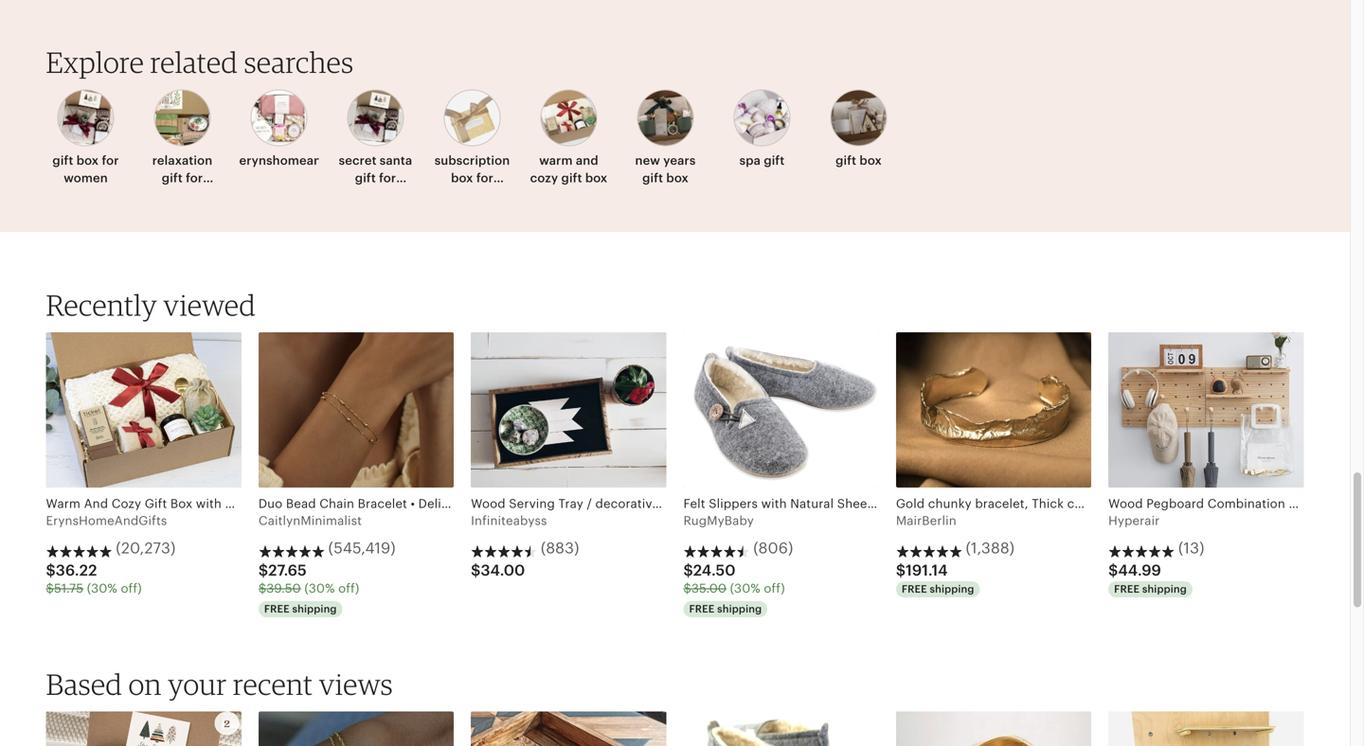 Task type: vqa. For each thing, say whether or not it's contained in the screenshot.
1,533.78 (20%
no



Task type: locate. For each thing, give the bounding box(es) containing it.
24.50
[[693, 562, 736, 579]]

(30% right 39.50
[[304, 582, 335, 596]]

off) down the (806)
[[764, 582, 785, 596]]

gift box link
[[819, 90, 899, 169]]

1 horizontal spatial off)
[[338, 582, 359, 596]]

free
[[902, 584, 927, 595], [1114, 584, 1140, 595], [264, 604, 290, 616], [689, 604, 715, 616]]

recently
[[46, 288, 157, 323]]

(806)
[[753, 540, 793, 557]]

$ up 35.00
[[684, 562, 693, 579]]

for inside gift box for women
[[102, 154, 119, 168]]

off)
[[121, 582, 142, 596], [338, 582, 359, 596], [764, 582, 785, 596]]

new years gift box
[[635, 154, 696, 185]]

shipping inside $ 27.65 $ 39.50 (30% off) free shipping
[[292, 604, 337, 616]]

2 horizontal spatial off)
[[764, 582, 785, 596]]

for for subscription box for women
[[476, 171, 494, 185]]

$ for 191.14
[[896, 562, 906, 579]]

women inside "relaxation gift for women"
[[160, 188, 204, 202]]

free inside $ 44.99 free shipping
[[1114, 584, 1140, 595]]

off) inside $ 24.50 $ 35.00 (30% off) free shipping
[[764, 582, 785, 596]]

(30% inside $ 24.50 $ 35.00 (30% off) free shipping
[[730, 582, 761, 596]]

0 horizontal spatial off)
[[121, 582, 142, 596]]

warm and cozy gift box link
[[529, 90, 609, 187]]

infiniteabyss
[[471, 514, 547, 528]]

duo bead chain bracelet • delicate bracelet • fine beaded chain bracelet • dainty, perfect for everyday wear • perfect gift for her • br016 image
[[258, 333, 454, 488]]

warm and cozy gift box
[[530, 154, 608, 185]]

0 horizontal spatial (30%
[[87, 582, 117, 596]]

$ inside $ 44.99 free shipping
[[1109, 562, 1118, 579]]

free down 39.50
[[264, 604, 290, 616]]

for for gift box for women
[[102, 154, 119, 168]]

mairberlin
[[896, 514, 957, 528]]

off) for 27.65
[[338, 582, 359, 596]]

and
[[576, 154, 599, 168]]

subscription box for women
[[435, 154, 510, 202]]

1 off) from the left
[[121, 582, 142, 596]]

(30% inside $ 36.22 $ 51.75 (30% off)
[[87, 582, 117, 596]]

holiday gift box, christmas gift idea, warm gift, winter gift box, sending a hug, gift box for women, hygge gift, new years gift idea image
[[46, 712, 241, 747]]

relaxation gift for women
[[152, 154, 213, 202]]

for
[[102, 154, 119, 168], [186, 171, 203, 185], [379, 171, 396, 185], [476, 171, 494, 185]]

based
[[46, 667, 122, 702]]

shipping down the 44.99
[[1142, 584, 1187, 595]]

3 (30% from the left
[[730, 582, 761, 596]]

$ 191.14 free shipping
[[896, 562, 974, 595]]

for down subscription
[[476, 171, 494, 185]]

two delicate bracelets set, dainty bracelet set, two minimalist bracelets, delicate bracelet, gift for her, gold bracelet, silver bracelet image
[[258, 712, 454, 747]]

off) inside $ 36.22 $ 51.75 (30% off)
[[121, 582, 142, 596]]

erynshomeandgifts
[[46, 514, 167, 528]]

women inside gift box for women
[[64, 171, 108, 185]]

explore
[[46, 45, 144, 80]]

off) down (545,419)
[[338, 582, 359, 596]]

box inside subscription box for women
[[451, 171, 473, 185]]

$ down mairberlin
[[896, 562, 906, 579]]

women inside subscription box for women
[[450, 188, 494, 202]]

$ up "51.75"
[[46, 562, 56, 579]]

for down relaxation
[[186, 171, 203, 185]]

(30% down 36.22
[[87, 582, 117, 596]]

women for subscription box for women
[[450, 188, 494, 202]]

warm and cozy gift box with blanket, employee appreciation gift, fall care package, hygge gift box, personalized gift, handmade gifts image
[[46, 333, 241, 488]]

shipping down 39.50
[[292, 604, 337, 616]]

2 horizontal spatial (30%
[[730, 582, 761, 596]]

for inside subscription box for women
[[476, 171, 494, 185]]

off) inside $ 27.65 $ 39.50 (30% off) free shipping
[[338, 582, 359, 596]]

1 (30% from the left
[[87, 582, 117, 596]]

$ for 36.22
[[46, 562, 56, 579]]

for left relaxation
[[102, 154, 119, 168]]

off) for 36.22
[[121, 582, 142, 596]]

(545,419)
[[328, 540, 396, 557]]

$ 36.22 $ 51.75 (30% off)
[[46, 562, 142, 596]]

box
[[76, 154, 99, 168], [860, 154, 882, 168], [451, 171, 473, 185], [585, 171, 608, 185], [666, 171, 689, 185]]

women for relaxation gift for women
[[160, 188, 204, 202]]

wood pegboard combination wall organizer kit, wooden display panel kits 2 pieces pegboards and 15 accessories image
[[1109, 333, 1304, 488]]

(30% down 24.50
[[730, 582, 761, 596]]

gift inside secret santa gift for women
[[355, 171, 376, 185]]

shipping down 35.00
[[717, 604, 762, 616]]

searches
[[244, 45, 354, 80]]

women
[[64, 171, 108, 185], [160, 188, 204, 202], [354, 188, 398, 202], [450, 188, 494, 202]]

spa
[[740, 154, 761, 168]]

warm
[[539, 154, 573, 168]]

new years gift box link
[[626, 90, 705, 187]]

$ down caitlynminimalist
[[258, 582, 266, 596]]

(30% inside $ 27.65 $ 39.50 (30% off) free shipping
[[304, 582, 335, 596]]

$ down infiniteabyss
[[471, 562, 481, 579]]

gold chunky cuff bracelet, wrist bangle, oversized statement bracelet image
[[896, 712, 1092, 747]]

for inside secret santa gift for women
[[379, 171, 396, 185]]

based on your recent views
[[46, 667, 393, 702]]

shipping inside $ 44.99 free shipping
[[1142, 584, 1187, 595]]

free inside $ 27.65 $ 39.50 (30% off) free shipping
[[264, 604, 290, 616]]

$ 24.50 $ 35.00 (30% off) free shipping
[[684, 562, 785, 616]]

gift box
[[836, 154, 882, 168]]

shipping down 191.14
[[930, 584, 974, 595]]

rugmybaby
[[684, 514, 754, 528]]

gift inside gift box for women
[[53, 154, 73, 168]]

shipping inside $ 24.50 $ 35.00 (30% off) free shipping
[[717, 604, 762, 616]]

subscription
[[435, 154, 510, 168]]

2 (30% from the left
[[304, 582, 335, 596]]

spa gift link
[[722, 90, 802, 169]]

erynshomeandgifts link
[[239, 90, 357, 169]]

$ up 39.50
[[258, 562, 268, 579]]

$ 44.99 free shipping
[[1109, 562, 1187, 595]]

free down 35.00
[[689, 604, 715, 616]]

(30% for 27.65
[[304, 582, 335, 596]]

women for gift box for women
[[64, 171, 108, 185]]

free down the 44.99
[[1114, 584, 1140, 595]]

$ down "hyperair"
[[1109, 562, 1118, 579]]

secret
[[339, 154, 377, 168]]

new
[[635, 154, 660, 168]]

off) down (20,273) at bottom
[[121, 582, 142, 596]]

1 horizontal spatial (30%
[[304, 582, 335, 596]]

on
[[128, 667, 162, 702]]

(13)
[[1178, 540, 1205, 557]]

recently viewed
[[46, 288, 256, 323]]

for inside "relaxation gift for women"
[[186, 171, 203, 185]]

(30%
[[87, 582, 117, 596], [304, 582, 335, 596], [730, 582, 761, 596]]

$ inside $ 191.14 free shipping
[[896, 562, 906, 579]]

2 off) from the left
[[338, 582, 359, 596]]

box inside gift box for women
[[76, 154, 99, 168]]

gift
[[53, 154, 73, 168], [764, 154, 785, 168], [836, 154, 857, 168], [162, 171, 183, 185], [355, 171, 376, 185], [561, 171, 582, 185], [642, 171, 663, 185]]

wood serving tray / decorative ottoman tray, wooden breakfast tray, aztec decor, southwestern decor, rustic home decor, housewarming gift image
[[471, 333, 667, 488]]

shipping
[[930, 584, 974, 595], [1142, 584, 1187, 595], [292, 604, 337, 616], [717, 604, 762, 616]]

34.00
[[481, 562, 525, 579]]

free down 191.14
[[902, 584, 927, 595]]

gift inside new years gift box
[[642, 171, 663, 185]]

for for relaxation gift for women
[[186, 171, 203, 185]]

$
[[46, 562, 56, 579], [258, 562, 268, 579], [471, 562, 481, 579], [684, 562, 693, 579], [896, 562, 906, 579], [1109, 562, 1118, 579], [46, 582, 54, 596], [258, 582, 266, 596], [684, 582, 692, 596]]

$ 34.00
[[471, 562, 525, 579]]

3 off) from the left
[[764, 582, 785, 596]]

for down the santa
[[379, 171, 396, 185]]



Task type: describe. For each thing, give the bounding box(es) containing it.
(883)
[[541, 540, 579, 557]]

35.00
[[692, 582, 727, 596]]

free inside $ 24.50 $ 35.00 (30% off) free shipping
[[689, 604, 715, 616]]

caitlynminimalist
[[258, 514, 362, 528]]

(20,273)
[[116, 540, 176, 557]]

36.22
[[56, 562, 97, 579]]

explore related searches
[[46, 45, 354, 80]]

secret santa gift for women
[[339, 154, 412, 202]]

gift inside "relaxation gift for women"
[[162, 171, 183, 185]]

(1,388)
[[966, 540, 1015, 557]]

pegs for large pegboard image
[[1109, 712, 1304, 747]]

subscription box for women link
[[433, 90, 512, 202]]

your
[[168, 667, 227, 702]]

recent
[[233, 667, 313, 702]]

44.99
[[1118, 562, 1162, 579]]

wood rustic tray, wood tray, modern serving tray, breakfast tray, modern wood tray, decorative tray,  reclaimed wood serving tray, image
[[471, 712, 667, 747]]

(30% for 36.22
[[87, 582, 117, 596]]

secret santa gift for women link
[[336, 90, 415, 202]]

shipping inside $ 191.14 free shipping
[[930, 584, 974, 595]]

cozy
[[530, 171, 558, 185]]

27.65
[[268, 562, 307, 579]]

felt slippers with natural sheepskin wool house slippers great birthday gift for mom, sister or wife gift for women image
[[684, 333, 879, 488]]

related
[[150, 45, 238, 80]]

viewed
[[163, 288, 256, 323]]

free inside $ 191.14 free shipping
[[902, 584, 927, 595]]

$ for 24.50
[[684, 562, 693, 579]]

women's felt slippers with natural sheepskin wool house slippers ballerina decorative wood button image
[[684, 712, 879, 747]]

years
[[663, 154, 696, 168]]

gift box for women
[[53, 154, 119, 185]]

box for gift box
[[860, 154, 882, 168]]

$ for 27.65
[[258, 562, 268, 579]]

box for gift box for women
[[76, 154, 99, 168]]

box for subscription box for women
[[451, 171, 473, 185]]

views
[[319, 667, 393, 702]]

(30% for 24.50
[[730, 582, 761, 596]]

box inside warm and cozy gift box
[[585, 171, 608, 185]]

$ for 44.99
[[1109, 562, 1118, 579]]

gift inside warm and cozy gift box
[[561, 171, 582, 185]]

hyperair
[[1109, 514, 1160, 528]]

$ for 34.00
[[471, 562, 481, 579]]

santa
[[380, 154, 412, 168]]

box inside new years gift box
[[666, 171, 689, 185]]

gift box for women link
[[46, 90, 126, 187]]

$ down the erynshomeandgifts
[[46, 582, 54, 596]]

spa gift
[[740, 154, 785, 168]]

erynshomeandgifts
[[239, 154, 357, 168]]

relaxation gift for women link
[[143, 90, 222, 202]]

$ down rugmybaby
[[684, 582, 692, 596]]

off) for 24.50
[[764, 582, 785, 596]]

39.50
[[266, 582, 301, 596]]

gold chunky bracelet, thick cuff bracelet gold, extra large bracelet organic jewelry, wide bangle bracelet statement bracelet unique gift image
[[896, 333, 1092, 488]]

$ 27.65 $ 39.50 (30% off) free shipping
[[258, 562, 359, 616]]

relaxation
[[152, 154, 213, 168]]

51.75
[[54, 582, 83, 596]]

women inside secret santa gift for women
[[354, 188, 398, 202]]

191.14
[[906, 562, 948, 579]]



